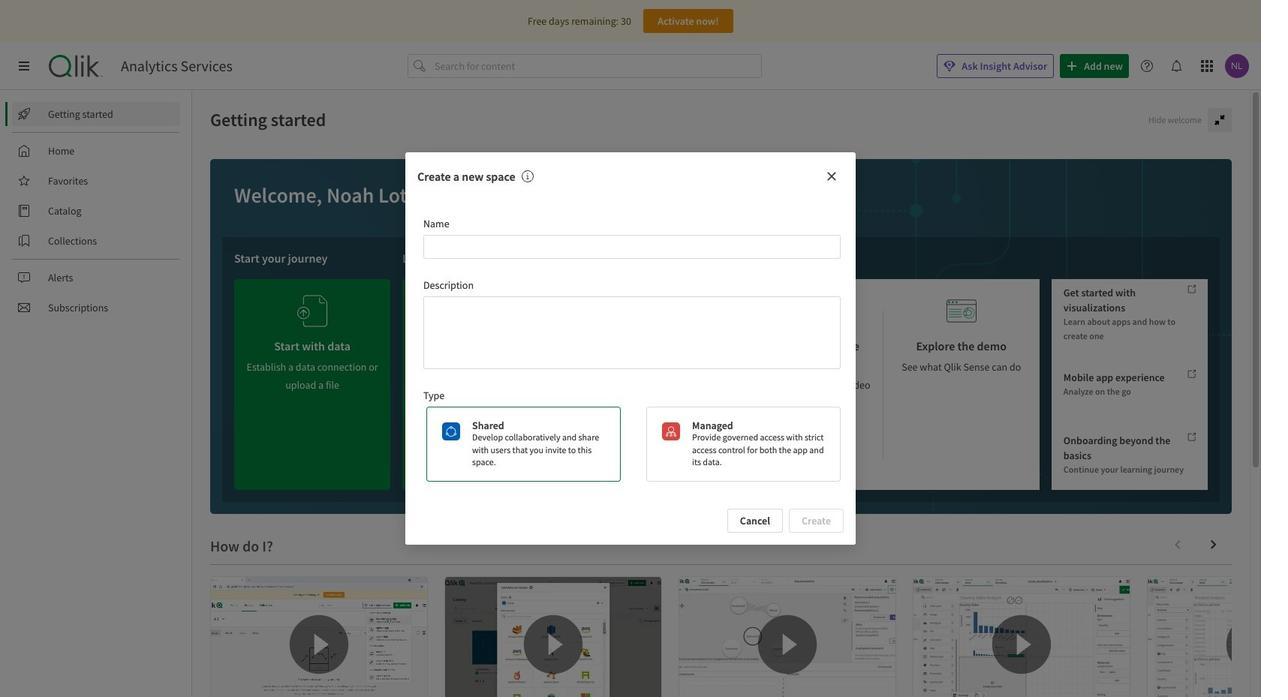 Task type: vqa. For each thing, say whether or not it's contained in the screenshot.
dialog
yes



Task type: locate. For each thing, give the bounding box(es) containing it.
analyze sample data image
[[634, 291, 664, 331]]

None text field
[[424, 297, 841, 369]]

option group
[[421, 407, 841, 482]]

close image
[[826, 170, 838, 182]]

None text field
[[424, 235, 841, 259]]

how do i create an app? image
[[211, 577, 427, 698]]

dialog
[[406, 152, 856, 545]]

invite users image
[[466, 285, 496, 325]]

analytics services element
[[121, 57, 233, 75]]

navigation pane element
[[0, 96, 192, 326]]

how do i define data associations? image
[[680, 577, 896, 698]]

main content
[[192, 90, 1262, 698]]



Task type: describe. For each thing, give the bounding box(es) containing it.
learn how to analyze data image
[[790, 291, 821, 331]]

close sidebar menu image
[[18, 60, 30, 72]]

hide welcome image
[[1214, 114, 1226, 126]]

how do i load data into an app? image
[[445, 577, 662, 698]]

how do i create a visualization? image
[[914, 577, 1130, 698]]

explore the demo image
[[947, 291, 977, 331]]



